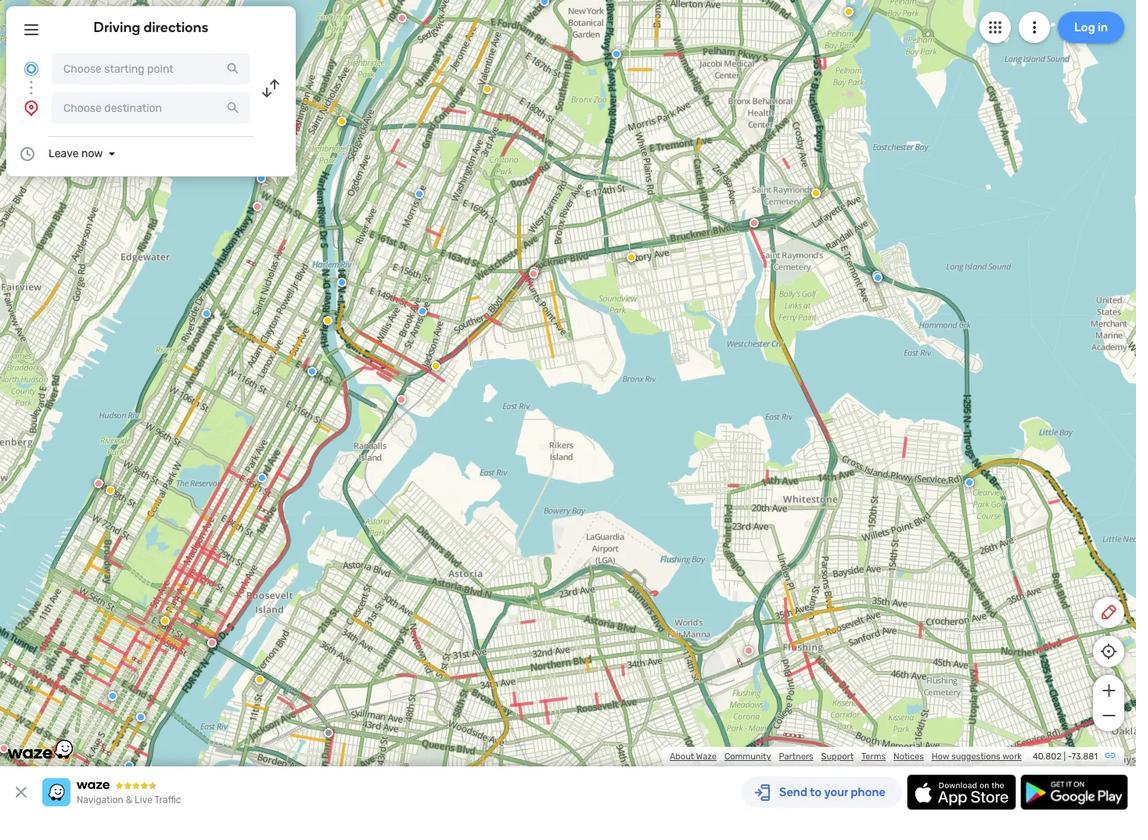 Task type: vqa. For each thing, say whether or not it's contained in the screenshot.
"Leave now"
yes



Task type: describe. For each thing, give the bounding box(es) containing it.
x image
[[12, 784, 31, 802]]

pencil image
[[1100, 604, 1119, 622]]

link image
[[1105, 750, 1117, 763]]

terms
[[862, 752, 886, 763]]

terms link
[[862, 752, 886, 763]]

zoom out image
[[1100, 707, 1119, 726]]

leave
[[49, 147, 79, 160]]

73.881
[[1072, 752, 1098, 763]]

navigation & live traffic
[[77, 795, 181, 806]]

support link
[[822, 752, 854, 763]]

partners link
[[779, 752, 814, 763]]

suggestions
[[952, 752, 1001, 763]]

leave now
[[49, 147, 103, 160]]

work
[[1003, 752, 1022, 763]]

community
[[725, 752, 771, 763]]

about
[[670, 752, 694, 763]]

location image
[[22, 99, 41, 117]]

40.802
[[1033, 752, 1062, 763]]

traffic
[[155, 795, 181, 806]]

about waze link
[[670, 752, 717, 763]]

how
[[932, 752, 950, 763]]

driving directions
[[94, 19, 209, 36]]

support
[[822, 752, 854, 763]]

community link
[[725, 752, 771, 763]]

clock image
[[18, 145, 37, 164]]

notices link
[[894, 752, 924, 763]]



Task type: locate. For each thing, give the bounding box(es) containing it.
road closed image
[[750, 218, 759, 228], [530, 267, 539, 276], [397, 395, 406, 405], [94, 479, 103, 489], [744, 647, 754, 656], [0, 745, 9, 754]]

hazard image
[[845, 7, 854, 17], [483, 85, 492, 94], [337, 117, 347, 126], [812, 189, 821, 198], [323, 316, 333, 326]]

about waze community partners support terms notices how suggestions work
[[670, 752, 1022, 763]]

Choose destination text field
[[52, 92, 251, 124]]

Choose starting point text field
[[52, 53, 251, 85]]

40.802 | -73.881
[[1033, 752, 1098, 763]]

hazard image
[[627, 253, 636, 262], [431, 362, 441, 371], [106, 486, 115, 496], [160, 617, 170, 626], [255, 676, 265, 685]]

how suggestions work link
[[932, 752, 1022, 763]]

navigation
[[77, 795, 124, 806]]

accident image
[[324, 729, 333, 738]]

live
[[135, 795, 153, 806]]

driving
[[94, 19, 140, 36]]

police image
[[612, 49, 622, 59], [257, 174, 266, 183], [415, 190, 424, 199], [874, 273, 883, 283], [202, 309, 211, 319], [308, 367, 317, 377], [965, 478, 975, 488], [108, 692, 117, 702], [136, 713, 146, 723], [124, 762, 134, 771]]

|
[[1064, 752, 1066, 763]]

partners
[[779, 752, 814, 763]]

directions
[[144, 19, 209, 36]]

-
[[1068, 752, 1072, 763]]

police image
[[540, 0, 550, 6], [873, 271, 882, 280], [337, 278, 347, 287], [418, 307, 427, 316], [258, 474, 267, 483]]

road closed image
[[398, 13, 407, 23], [253, 202, 262, 211], [529, 269, 539, 279], [207, 639, 217, 648]]

&
[[126, 795, 132, 806]]

now
[[81, 147, 103, 160]]

current location image
[[22, 59, 41, 78]]

notices
[[894, 752, 924, 763]]

zoom in image
[[1100, 682, 1119, 701]]

waze
[[696, 752, 717, 763]]



